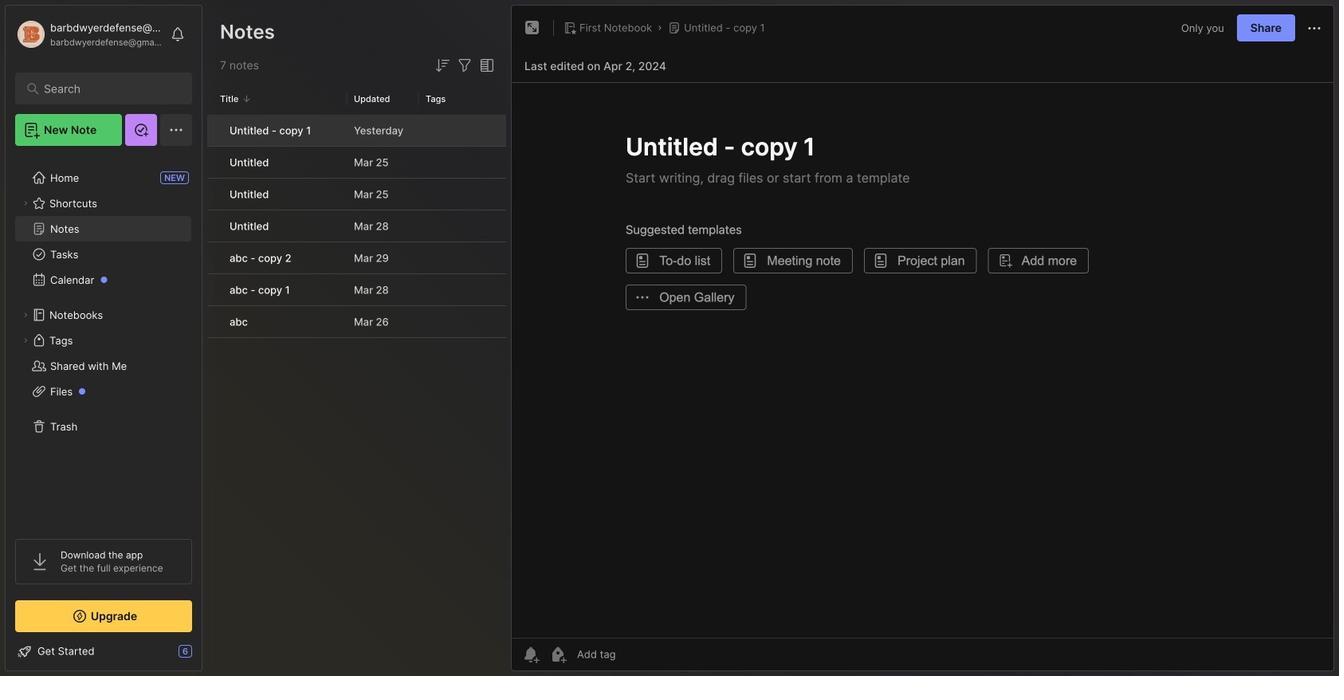 Task type: locate. For each thing, give the bounding box(es) containing it.
row group
[[207, 115, 506, 339]]

Note Editor text field
[[512, 82, 1334, 638]]

expand notebooks image
[[21, 310, 30, 320]]

add a reminder image
[[522, 645, 541, 664]]

None search field
[[44, 79, 171, 98]]

cell
[[207, 115, 220, 146], [207, 147, 220, 178], [207, 179, 220, 210], [207, 211, 220, 242], [207, 242, 220, 274], [207, 274, 220, 305], [207, 306, 220, 337]]

4 cell from the top
[[207, 211, 220, 242]]

2 cell from the top
[[207, 147, 220, 178]]

click to collapse image
[[201, 647, 213, 666]]

more actions image
[[1305, 19, 1325, 38]]

1 cell from the top
[[207, 115, 220, 146]]

tree inside main element
[[6, 156, 202, 525]]

Add filters field
[[455, 56, 474, 75]]

tree
[[6, 156, 202, 525]]

none search field inside main element
[[44, 79, 171, 98]]



Task type: describe. For each thing, give the bounding box(es) containing it.
More actions field
[[1305, 18, 1325, 38]]

Account field
[[15, 18, 163, 50]]

View options field
[[474, 56, 497, 75]]

5 cell from the top
[[207, 242, 220, 274]]

Sort options field
[[433, 56, 452, 75]]

7 cell from the top
[[207, 306, 220, 337]]

add filters image
[[455, 56, 474, 75]]

expand note image
[[523, 18, 542, 37]]

Search text field
[[44, 81, 171, 96]]

add tag image
[[549, 645, 568, 664]]

Help and Learning task checklist field
[[6, 639, 202, 664]]

3 cell from the top
[[207, 179, 220, 210]]

main element
[[0, 0, 207, 676]]

note window element
[[511, 5, 1335, 675]]

expand tags image
[[21, 336, 30, 345]]

6 cell from the top
[[207, 274, 220, 305]]

Add tag field
[[576, 648, 695, 661]]



Task type: vqa. For each thing, say whether or not it's contained in the screenshot.
Alignment field
no



